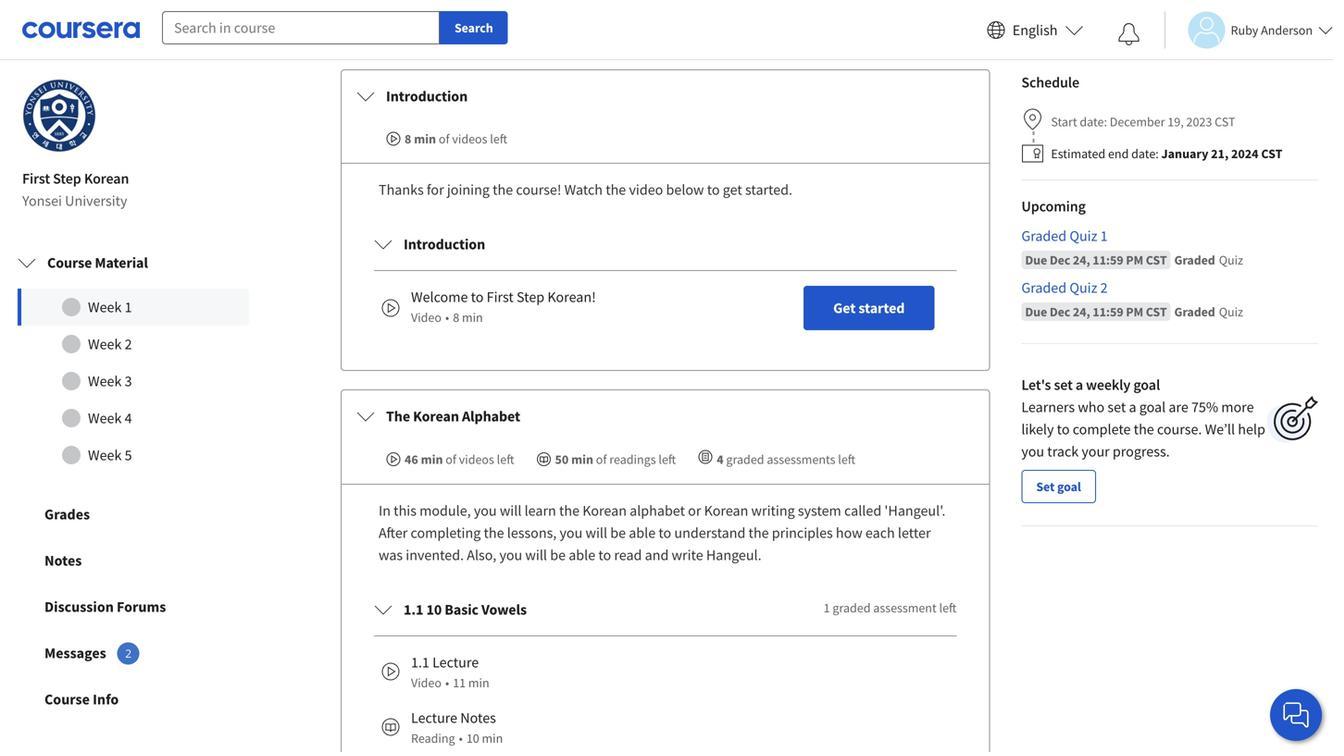 Task type: locate. For each thing, give the bounding box(es) containing it.
to right welcome
[[471, 288, 484, 307]]

0 vertical spatial first
[[22, 170, 50, 188]]

step left "korean!"
[[517, 288, 545, 307]]

1 vertical spatial 1
[[125, 298, 132, 317]]

1 vertical spatial 24,
[[1073, 304, 1091, 320]]

be down the lessons,
[[550, 546, 566, 565]]

1 vertical spatial course
[[44, 691, 90, 709]]

to down alphabet on the bottom of the page
[[659, 524, 672, 543]]

show notifications image
[[1118, 23, 1140, 45]]

course for course info
[[44, 691, 90, 709]]

0 horizontal spatial 1
[[125, 298, 132, 317]]

video down welcome
[[411, 309, 442, 326]]

english button
[[980, 0, 1091, 60]]

set
[[1054, 376, 1073, 395], [1108, 398, 1126, 417]]

1 vertical spatial first
[[487, 288, 514, 307]]

quiz down the graded quiz 2 link
[[1219, 304, 1244, 320]]

thanks for joining the course! watch the video below to get started.
[[379, 181, 793, 199]]

in this module, you will learn the korean alphabet or korean writing system called 'hangeul'. after completing the lessons, you will be able to understand the principles how each letter was invented. also, you will be able to read and write hangeul.
[[379, 502, 946, 565]]

11:59 inside graded quiz 1 due dec 24, 11:59 pm cst graded quiz
[[1093, 252, 1124, 269]]

you inside the learners who set a goal are 75% more likely to complete the course. we'll help you track your progress.
[[1022, 443, 1045, 461]]

the left video
[[606, 181, 626, 199]]

the right learn
[[559, 502, 580, 520]]

0 vertical spatial course
[[47, 254, 92, 272]]

3
[[125, 372, 132, 391]]

pm down the graded quiz 2 link
[[1126, 304, 1144, 320]]

min inside 1.1 lecture video • 11 min
[[469, 675, 490, 692]]

1 vertical spatial introduction
[[404, 235, 485, 254]]

welcome
[[411, 288, 468, 307]]

to inside welcome to first step korean! video • 8 min
[[471, 288, 484, 307]]

2 vertical spatial 2
[[125, 646, 132, 662]]

'hangeul'.
[[885, 502, 946, 520]]

1 inside graded quiz 1 due dec 24, 11:59 pm cst graded quiz
[[1101, 227, 1108, 245]]

1 vertical spatial pm
[[1126, 304, 1144, 320]]

goal
[[1134, 376, 1161, 395], [1140, 398, 1166, 417], [1058, 479, 1081, 495]]

2 vertical spatial goal
[[1058, 479, 1081, 495]]

1 vertical spatial •
[[445, 675, 449, 692]]

you
[[1022, 443, 1045, 461], [474, 502, 497, 520], [560, 524, 583, 543], [500, 546, 523, 565]]

2 dec from the top
[[1050, 304, 1071, 320]]

due inside graded quiz 2 due dec 24, 11:59 pm cst graded quiz
[[1025, 304, 1047, 320]]

24, inside graded quiz 2 due dec 24, 11:59 pm cst graded quiz
[[1073, 304, 1091, 320]]

course left material
[[47, 254, 92, 272]]

1 left assessment
[[824, 600, 830, 617]]

notes down grades on the left bottom
[[44, 552, 82, 570]]

2 vertical spatial •
[[459, 731, 463, 747]]

2 horizontal spatial 1
[[1101, 227, 1108, 245]]

week down week 1
[[88, 335, 122, 354]]

we'll
[[1205, 420, 1235, 439]]

0 vertical spatial a
[[1076, 376, 1084, 395]]

graded
[[726, 451, 764, 468], [833, 600, 871, 617]]

goal left are
[[1140, 398, 1166, 417]]

write
[[672, 546, 703, 565]]

1 vertical spatial video
[[411, 675, 442, 692]]

your
[[1082, 443, 1110, 461]]

a inside the learners who set a goal are 75% more likely to complete the course. we'll help you track your progress.
[[1129, 398, 1137, 417]]

dec down upcoming at the right
[[1050, 252, 1071, 269]]

introduction for the bottommost introduction dropdown button
[[404, 235, 485, 254]]

1 vertical spatial due
[[1025, 304, 1047, 320]]

1.1 lecture video • 11 min
[[411, 654, 490, 692]]

2 up the course info link
[[125, 646, 132, 662]]

1 24, from the top
[[1073, 252, 1091, 269]]

you right also,
[[500, 546, 523, 565]]

goal right set
[[1058, 479, 1081, 495]]

due down upcoming at the right
[[1025, 252, 1047, 269]]

0 vertical spatial notes
[[44, 552, 82, 570]]

1 vertical spatial 11:59
[[1093, 304, 1124, 320]]

week for week 1
[[88, 298, 122, 317]]

introduction up welcome
[[404, 235, 485, 254]]

goal for weekly
[[1134, 376, 1161, 395]]

will right the lessons,
[[586, 524, 608, 543]]

1 horizontal spatial will
[[525, 546, 547, 565]]

dec inside graded quiz 2 due dec 24, 11:59 pm cst graded quiz
[[1050, 304, 1071, 320]]

0 vertical spatial 1
[[1101, 227, 1108, 245]]

0 vertical spatial date:
[[1080, 113, 1108, 130]]

anderson
[[1261, 22, 1313, 38]]

course left 'info'
[[44, 691, 90, 709]]

cst down the graded quiz 2 link
[[1146, 304, 1167, 320]]

0 vertical spatial 11:59
[[1093, 252, 1124, 269]]

week left 5
[[88, 446, 122, 465]]

10
[[426, 601, 442, 620], [467, 731, 479, 747]]

1 dec from the top
[[1050, 252, 1071, 269]]

learners
[[1022, 398, 1075, 417]]

video left 11
[[411, 675, 442, 692]]

course inside dropdown button
[[47, 254, 92, 272]]

start
[[1051, 113, 1078, 130]]

21,
[[1211, 145, 1229, 162]]

the korean alphabet button
[[342, 391, 989, 443]]

english
[[1013, 21, 1058, 39]]

24, down upcoming at the right
[[1073, 252, 1091, 269]]

Search in course text field
[[162, 11, 440, 44]]

set up learners
[[1054, 376, 1073, 395]]

1 vertical spatial a
[[1129, 398, 1137, 417]]

0 vertical spatial 1.1
[[404, 601, 424, 620]]

1 vertical spatial will
[[586, 524, 608, 543]]

week 5
[[88, 446, 132, 465]]

1 11:59 from the top
[[1093, 252, 1124, 269]]

pm up graded quiz 2 due dec 24, 11:59 pm cst graded quiz at top right
[[1126, 252, 1144, 269]]

date:
[[1080, 113, 1108, 130], [1132, 145, 1159, 162]]

3 week from the top
[[88, 372, 122, 391]]

2 down graded quiz 1 due dec 24, 11:59 pm cst graded quiz
[[1101, 279, 1108, 297]]

0 horizontal spatial step
[[53, 170, 81, 188]]

1 due from the top
[[1025, 252, 1047, 269]]

ruby
[[1231, 22, 1259, 38]]

• down welcome
[[445, 309, 449, 326]]

quiz
[[1070, 227, 1098, 245], [1219, 252, 1244, 269], [1070, 279, 1098, 297], [1219, 304, 1244, 320]]

able left read
[[569, 546, 596, 565]]

to left read
[[599, 546, 611, 565]]

videos
[[452, 131, 488, 147], [459, 451, 494, 468]]

discussion
[[44, 598, 114, 617]]

first up "yonsei"
[[22, 170, 50, 188]]

1.1 down 1.1 10 basic vowels
[[411, 654, 430, 672]]

4 up 5
[[125, 409, 132, 428]]

videos down alphabet
[[459, 451, 494, 468]]

0 horizontal spatial graded
[[726, 451, 764, 468]]

2 24, from the top
[[1073, 304, 1091, 320]]

week left "3"
[[88, 372, 122, 391]]

for
[[427, 181, 444, 199]]

to left get
[[707, 181, 720, 199]]

january
[[1162, 145, 1209, 162]]

introduction up 8 min of videos left
[[386, 87, 468, 106]]

of up for
[[439, 131, 450, 147]]

1 horizontal spatial 10
[[467, 731, 479, 747]]

date: right start
[[1080, 113, 1108, 130]]

0 vertical spatial introduction button
[[342, 70, 989, 122]]

readings
[[610, 451, 656, 468]]

quiz down graded quiz 1 link
[[1219, 252, 1244, 269]]

lecture up 11
[[433, 654, 479, 672]]

will left learn
[[500, 502, 522, 520]]

the korean alphabet
[[386, 408, 521, 426]]

a
[[1076, 376, 1084, 395], [1129, 398, 1137, 417]]

0 vertical spatial introduction
[[386, 87, 468, 106]]

basic
[[445, 601, 479, 620]]

set down weekly
[[1108, 398, 1126, 417]]

introduction for top introduction dropdown button
[[386, 87, 468, 106]]

1.1
[[404, 601, 424, 620], [411, 654, 430, 672]]

4 down the korean alphabet dropdown button
[[717, 451, 724, 468]]

graded left assessment
[[833, 600, 871, 617]]

week 2 link
[[18, 326, 249, 363]]

be up read
[[611, 524, 626, 543]]

graded left the assessments at the right of page
[[726, 451, 764, 468]]

video inside welcome to first step korean! video • 8 min
[[411, 309, 442, 326]]

1 horizontal spatial set
[[1108, 398, 1126, 417]]

0 vertical spatial due
[[1025, 252, 1047, 269]]

videos up joining
[[452, 131, 488, 147]]

0 vertical spatial lecture
[[433, 654, 479, 672]]

pm inside graded quiz 1 due dec 24, 11:59 pm cst graded quiz
[[1126, 252, 1144, 269]]

1 vertical spatial able
[[569, 546, 596, 565]]

0 horizontal spatial be
[[550, 546, 566, 565]]

get
[[723, 181, 743, 199]]

1 vertical spatial 4
[[717, 451, 724, 468]]

• for notes
[[459, 731, 463, 747]]

1 horizontal spatial notes
[[461, 709, 496, 728]]

step up "yonsei"
[[53, 170, 81, 188]]

of
[[439, 131, 450, 147], [446, 451, 456, 468], [596, 451, 607, 468]]

11:59 for 1
[[1093, 252, 1124, 269]]

2 vertical spatial 1
[[824, 600, 830, 617]]

0 vertical spatial videos
[[452, 131, 488, 147]]

start date: december 19, 2023 cst
[[1051, 113, 1236, 130]]

course material
[[47, 254, 148, 272]]

able up read
[[629, 524, 656, 543]]

lessons,
[[507, 524, 557, 543]]

graded for assessments
[[726, 451, 764, 468]]

1 vertical spatial videos
[[459, 451, 494, 468]]

5 week from the top
[[88, 446, 122, 465]]

first right welcome
[[487, 288, 514, 307]]

1.1 for 1.1 10 basic vowels
[[404, 601, 424, 620]]

min right reading
[[482, 731, 503, 747]]

2
[[1101, 279, 1108, 297], [125, 335, 132, 354], [125, 646, 132, 662]]

• inside 1.1 lecture video • 11 min
[[445, 675, 449, 692]]

1 vertical spatial dec
[[1050, 304, 1071, 320]]

yonsei university image
[[22, 79, 96, 153]]

hangeul.
[[706, 546, 762, 565]]

24, for 1
[[1073, 252, 1091, 269]]

• left 11
[[445, 675, 449, 692]]

0 horizontal spatial notes
[[44, 552, 82, 570]]

due inside graded quiz 1 due dec 24, 11:59 pm cst graded quiz
[[1025, 252, 1047, 269]]

joining
[[447, 181, 490, 199]]

dec
[[1050, 252, 1071, 269], [1050, 304, 1071, 320]]

goal right weekly
[[1134, 376, 1161, 395]]

alphabet
[[630, 502, 685, 520]]

1 horizontal spatial a
[[1129, 398, 1137, 417]]

lecture inside 1.1 lecture video • 11 min
[[433, 654, 479, 672]]

0 vertical spatial step
[[53, 170, 81, 188]]

•
[[445, 309, 449, 326], [445, 675, 449, 692], [459, 731, 463, 747]]

8 up the thanks
[[405, 131, 412, 147]]

step inside the first step korean yonsei university
[[53, 170, 81, 188]]

1 vertical spatial be
[[550, 546, 566, 565]]

0 vertical spatial dec
[[1050, 252, 1071, 269]]

2 vertical spatial will
[[525, 546, 547, 565]]

1 video from the top
[[411, 309, 442, 326]]

week up week 5
[[88, 409, 122, 428]]

dec up let's
[[1050, 304, 1071, 320]]

a down weekly
[[1129, 398, 1137, 417]]

0 vertical spatial set
[[1054, 376, 1073, 395]]

you right module,
[[474, 502, 497, 520]]

11:59 up graded quiz 2 due dec 24, 11:59 pm cst graded quiz at top right
[[1093, 252, 1124, 269]]

korean up university
[[84, 170, 129, 188]]

0 horizontal spatial first
[[22, 170, 50, 188]]

1 vertical spatial notes
[[461, 709, 496, 728]]

step
[[53, 170, 81, 188], [517, 288, 545, 307]]

1 vertical spatial 1.1
[[411, 654, 430, 672]]

cst down graded quiz 1 link
[[1146, 252, 1167, 269]]

week 2
[[88, 335, 132, 354]]

1 vertical spatial 2
[[125, 335, 132, 354]]

first step korean yonsei university
[[22, 170, 129, 210]]

lecture inside lecture notes reading • 10 min
[[411, 709, 458, 728]]

dec inside graded quiz 1 due dec 24, 11:59 pm cst graded quiz
[[1050, 252, 1071, 269]]

4 week from the top
[[88, 409, 122, 428]]

0 horizontal spatial 8
[[405, 131, 412, 147]]

quiz down graded quiz 1 due dec 24, 11:59 pm cst graded quiz
[[1070, 279, 1098, 297]]

korean right the
[[413, 408, 459, 426]]

a up who
[[1076, 376, 1084, 395]]

2023
[[1187, 113, 1213, 130]]

pm for 1
[[1126, 252, 1144, 269]]

video
[[629, 181, 663, 199]]

24, inside graded quiz 1 due dec 24, 11:59 pm cst graded quiz
[[1073, 252, 1091, 269]]

2 due from the top
[[1025, 304, 1047, 320]]

read
[[614, 546, 642, 565]]

notes inside lecture notes reading • 10 min
[[461, 709, 496, 728]]

2 pm from the top
[[1126, 304, 1144, 320]]

welcome to first step korean! video • 8 min
[[411, 288, 596, 326]]

able
[[629, 524, 656, 543], [569, 546, 596, 565]]

0 vertical spatial be
[[611, 524, 626, 543]]

cst inside graded quiz 1 due dec 24, 11:59 pm cst graded quiz
[[1146, 252, 1167, 269]]

korean!
[[548, 288, 596, 307]]

1 horizontal spatial 8
[[453, 309, 459, 326]]

pm inside graded quiz 2 due dec 24, 11:59 pm cst graded quiz
[[1126, 304, 1144, 320]]

0 vertical spatial able
[[629, 524, 656, 543]]

1 vertical spatial lecture
[[411, 709, 458, 728]]

due up let's
[[1025, 304, 1047, 320]]

1 pm from the top
[[1126, 252, 1144, 269]]

1 vertical spatial 10
[[467, 731, 479, 747]]

min down welcome
[[462, 309, 483, 326]]

of for 46 min
[[446, 451, 456, 468]]

you down the likely at the bottom of the page
[[1022, 443, 1045, 461]]

introduction
[[386, 87, 468, 106], [404, 235, 485, 254]]

and
[[645, 546, 669, 565]]

1 vertical spatial step
[[517, 288, 545, 307]]

video
[[411, 309, 442, 326], [411, 675, 442, 692]]

1 vertical spatial graded
[[833, 600, 871, 617]]

• inside lecture notes reading • 10 min
[[459, 731, 463, 747]]

1 week from the top
[[88, 298, 122, 317]]

0 vertical spatial 2
[[1101, 279, 1108, 297]]

10 right reading
[[467, 731, 479, 747]]

graded
[[1022, 227, 1067, 245], [1175, 252, 1216, 269], [1022, 279, 1067, 297], [1175, 304, 1216, 320]]

1.1 inside 1.1 lecture video • 11 min
[[411, 654, 430, 672]]

of left readings at the left bottom of the page
[[596, 451, 607, 468]]

first inside welcome to first step korean! video • 8 min
[[487, 288, 514, 307]]

0 vertical spatial 10
[[426, 601, 442, 620]]

0 vertical spatial graded
[[726, 451, 764, 468]]

letter
[[898, 524, 931, 543]]

korean
[[84, 170, 129, 188], [413, 408, 459, 426], [583, 502, 627, 520], [704, 502, 749, 520]]

notes down 11
[[461, 709, 496, 728]]

1
[[1101, 227, 1108, 245], [125, 298, 132, 317], [824, 600, 830, 617]]

11:59 down the graded quiz 2 link
[[1093, 304, 1124, 320]]

2 11:59 from the top
[[1093, 304, 1124, 320]]

left for 8 min of videos left
[[490, 131, 508, 147]]

0 horizontal spatial will
[[500, 502, 522, 520]]

1 vertical spatial goal
[[1140, 398, 1166, 417]]

8 down welcome
[[453, 309, 459, 326]]

11:59 inside graded quiz 2 due dec 24, 11:59 pm cst graded quiz
[[1093, 304, 1124, 320]]

cst
[[1215, 113, 1236, 130], [1262, 145, 1283, 162], [1146, 252, 1167, 269], [1146, 304, 1167, 320]]

0 vertical spatial video
[[411, 309, 442, 326]]

course
[[47, 254, 92, 272], [44, 691, 90, 709]]

• right reading
[[459, 731, 463, 747]]

week 5 link
[[18, 437, 249, 474]]

week up week 2
[[88, 298, 122, 317]]

completing
[[411, 524, 481, 543]]

to inside the learners who set a goal are 75% more likely to complete the course. we'll help you track your progress.
[[1057, 420, 1070, 439]]

this
[[394, 502, 417, 520]]

module,
[[420, 502, 471, 520]]

1 horizontal spatial step
[[517, 288, 545, 307]]

min inside lecture notes reading • 10 min
[[482, 731, 503, 747]]

after
[[379, 524, 408, 543]]

1 horizontal spatial first
[[487, 288, 514, 307]]

1 vertical spatial 8
[[453, 309, 459, 326]]

week for week 3
[[88, 372, 122, 391]]

1 horizontal spatial graded
[[833, 600, 871, 617]]

1 vertical spatial date:
[[1132, 145, 1159, 162]]

will down the lessons,
[[525, 546, 547, 565]]

0 vertical spatial pm
[[1126, 252, 1144, 269]]

to up track
[[1057, 420, 1070, 439]]

1 vertical spatial set
[[1108, 398, 1126, 417]]

0 horizontal spatial 4
[[125, 409, 132, 428]]

10 inside lecture notes reading • 10 min
[[467, 731, 479, 747]]

0 vertical spatial goal
[[1134, 376, 1161, 395]]

0 vertical spatial •
[[445, 309, 449, 326]]

min up for
[[414, 131, 436, 147]]

24, up let's set a weekly goal
[[1073, 304, 1091, 320]]

min right 11
[[469, 675, 490, 692]]

goal inside the learners who set a goal are 75% more likely to complete the course. we'll help you track your progress.
[[1140, 398, 1166, 417]]

cst inside graded quiz 2 due dec 24, 11:59 pm cst graded quiz
[[1146, 304, 1167, 320]]

2 week from the top
[[88, 335, 122, 354]]

0 horizontal spatial a
[[1076, 376, 1084, 395]]

0 vertical spatial 24,
[[1073, 252, 1091, 269]]

of right 46
[[446, 451, 456, 468]]

1.1 left the basic
[[404, 601, 424, 620]]

2 up "3"
[[125, 335, 132, 354]]

schedule
[[1022, 73, 1080, 92]]

lecture up reading
[[411, 709, 458, 728]]

left
[[490, 131, 508, 147], [497, 451, 514, 468], [659, 451, 676, 468], [838, 451, 856, 468], [939, 600, 957, 617]]

1 up week 2 link
[[125, 298, 132, 317]]

10 left the basic
[[426, 601, 442, 620]]

0 horizontal spatial date:
[[1080, 113, 1108, 130]]

the up progress.
[[1134, 420, 1155, 439]]

week inside "link"
[[88, 372, 122, 391]]

2 video from the top
[[411, 675, 442, 692]]



Task type: vqa. For each thing, say whether or not it's contained in the screenshot.
FOR INDIVIDUALS
no



Task type: describe. For each thing, give the bounding box(es) containing it.
learners who set a goal are 75% more likely to complete the course. we'll help you track your progress.
[[1022, 398, 1266, 461]]

1 vertical spatial introduction button
[[359, 219, 972, 270]]

estimated end date: january 21, 2024 cst
[[1051, 145, 1283, 162]]

videos for 46 min
[[459, 451, 494, 468]]

2 horizontal spatial will
[[586, 524, 608, 543]]

course material button
[[3, 237, 264, 289]]

korean up read
[[583, 502, 627, 520]]

set
[[1037, 479, 1055, 495]]

invented.
[[406, 546, 464, 565]]

course!
[[516, 181, 562, 199]]

min right 46
[[421, 451, 443, 468]]

video inside 1.1 lecture video • 11 min
[[411, 675, 442, 692]]

you right the lessons,
[[560, 524, 583, 543]]

weekly
[[1086, 376, 1131, 395]]

chat with us image
[[1282, 701, 1311, 731]]

week 1
[[88, 298, 132, 317]]

4 graded assessments left
[[717, 451, 856, 468]]

search
[[455, 19, 493, 36]]

min right 50
[[571, 451, 594, 468]]

discussion forums link
[[0, 584, 267, 631]]

upcoming
[[1022, 197, 1086, 216]]

the up also,
[[484, 524, 504, 543]]

korean inside the korean alphabet dropdown button
[[413, 408, 459, 426]]

university
[[65, 192, 127, 210]]

2 inside graded quiz 2 due dec 24, 11:59 pm cst graded quiz
[[1101, 279, 1108, 297]]

of for 8 min
[[439, 131, 450, 147]]

week 4
[[88, 409, 132, 428]]

24, for 2
[[1073, 304, 1091, 320]]

75%
[[1192, 398, 1219, 417]]

cst right the 2023
[[1215, 113, 1236, 130]]

the
[[386, 408, 410, 426]]

week for week 5
[[88, 446, 122, 465]]

1 horizontal spatial be
[[611, 524, 626, 543]]

of for 50 min
[[596, 451, 607, 468]]

46
[[405, 451, 418, 468]]

track
[[1048, 443, 1079, 461]]

also,
[[467, 546, 497, 565]]

goal for a
[[1140, 398, 1166, 417]]

started.
[[745, 181, 793, 199]]

11
[[453, 675, 466, 692]]

week 3 link
[[18, 363, 249, 400]]

1 horizontal spatial 1
[[824, 600, 830, 617]]

• for lecture
[[445, 675, 449, 692]]

week for week 4
[[88, 409, 122, 428]]

the right joining
[[493, 181, 513, 199]]

how
[[836, 524, 863, 543]]

help
[[1238, 420, 1266, 439]]

set goal
[[1037, 479, 1081, 495]]

let's set a weekly goal
[[1022, 376, 1161, 395]]

videos for 8 min
[[452, 131, 488, 147]]

vowels
[[482, 601, 527, 620]]

1.1 10 basic vowels
[[404, 601, 527, 620]]

5
[[125, 446, 132, 465]]

set goal button
[[1022, 470, 1096, 504]]

graded quiz 2 due dec 24, 11:59 pm cst graded quiz
[[1022, 279, 1244, 320]]

step inside welcome to first step korean! video • 8 min
[[517, 288, 545, 307]]

set inside the learners who set a goal are 75% more likely to complete the course. we'll help you track your progress.
[[1108, 398, 1126, 417]]

messages
[[44, 645, 106, 663]]

course for course material
[[47, 254, 92, 272]]

dec for graded quiz 2
[[1050, 304, 1071, 320]]

pm for 2
[[1126, 304, 1144, 320]]

estimated
[[1051, 145, 1106, 162]]

thanks
[[379, 181, 424, 199]]

first inside the first step korean yonsei university
[[22, 170, 50, 188]]

course.
[[1157, 420, 1202, 439]]

0 vertical spatial 4
[[125, 409, 132, 428]]

watch
[[565, 181, 603, 199]]

min inside welcome to first step korean! video • 8 min
[[462, 309, 483, 326]]

left for 46 min of videos left
[[497, 451, 514, 468]]

week 3
[[88, 372, 132, 391]]

complete
[[1073, 420, 1131, 439]]

korean up 'understand'
[[704, 502, 749, 520]]

8 min of videos left
[[405, 131, 508, 147]]

was
[[379, 546, 403, 565]]

1 horizontal spatial 4
[[717, 451, 724, 468]]

below
[[666, 181, 704, 199]]

0 horizontal spatial able
[[569, 546, 596, 565]]

2 inside week 2 link
[[125, 335, 132, 354]]

1.1 for 1.1 lecture video • 11 min
[[411, 654, 430, 672]]

notes link
[[0, 538, 267, 584]]

coursera image
[[22, 15, 140, 45]]

each
[[866, 524, 895, 543]]

1 horizontal spatial able
[[629, 524, 656, 543]]

the down writing
[[749, 524, 769, 543]]

2024
[[1232, 145, 1259, 162]]

forums
[[117, 598, 166, 617]]

ruby anderson
[[1231, 22, 1313, 38]]

are
[[1169, 398, 1189, 417]]

end
[[1108, 145, 1129, 162]]

graded quiz 2 link
[[1022, 277, 1319, 299]]

0 horizontal spatial set
[[1054, 376, 1073, 395]]

course info link
[[0, 677, 267, 723]]

progress.
[[1113, 443, 1170, 461]]

• inside welcome to first step korean! video • 8 min
[[445, 309, 449, 326]]

due for graded quiz 1
[[1025, 252, 1047, 269]]

left for 50 min of readings left
[[659, 451, 676, 468]]

week 1 link
[[18, 289, 249, 326]]

graded for assessment
[[833, 600, 871, 617]]

50 min of readings left
[[555, 451, 676, 468]]

get
[[834, 299, 856, 318]]

get started
[[834, 299, 905, 318]]

assessment
[[874, 600, 937, 617]]

learn
[[525, 502, 556, 520]]

called
[[845, 502, 882, 520]]

46 min of videos left
[[405, 451, 514, 468]]

reading
[[411, 731, 455, 747]]

yonsei
[[22, 192, 62, 210]]

the inside the learners who set a goal are 75% more likely to complete the course. we'll help you track your progress.
[[1134, 420, 1155, 439]]

11:59 for 2
[[1093, 304, 1124, 320]]

1 horizontal spatial date:
[[1132, 145, 1159, 162]]

more
[[1222, 398, 1254, 417]]

discussion forums
[[44, 598, 166, 617]]

assessments
[[767, 451, 836, 468]]

likely
[[1022, 420, 1054, 439]]

8 inside welcome to first step korean! video • 8 min
[[453, 309, 459, 326]]

help center image
[[1285, 705, 1308, 727]]

goal inside button
[[1058, 479, 1081, 495]]

in
[[379, 502, 391, 520]]

due for graded quiz 2
[[1025, 304, 1047, 320]]

week 4 link
[[18, 400, 249, 437]]

dec for graded quiz 1
[[1050, 252, 1071, 269]]

principles
[[772, 524, 833, 543]]

understand
[[675, 524, 746, 543]]

0 horizontal spatial 10
[[426, 601, 442, 620]]

system
[[798, 502, 842, 520]]

0 vertical spatial will
[[500, 502, 522, 520]]

korean inside the first step korean yonsei university
[[84, 170, 129, 188]]

get started button
[[804, 286, 935, 331]]

quiz down upcoming at the right
[[1070, 227, 1098, 245]]

alphabet
[[462, 408, 521, 426]]

writing
[[752, 502, 795, 520]]

material
[[95, 254, 148, 272]]

0 vertical spatial 8
[[405, 131, 412, 147]]

19,
[[1168, 113, 1184, 130]]

week for week 2
[[88, 335, 122, 354]]

cst right 2024
[[1262, 145, 1283, 162]]

lecture notes reading • 10 min
[[411, 709, 503, 747]]



